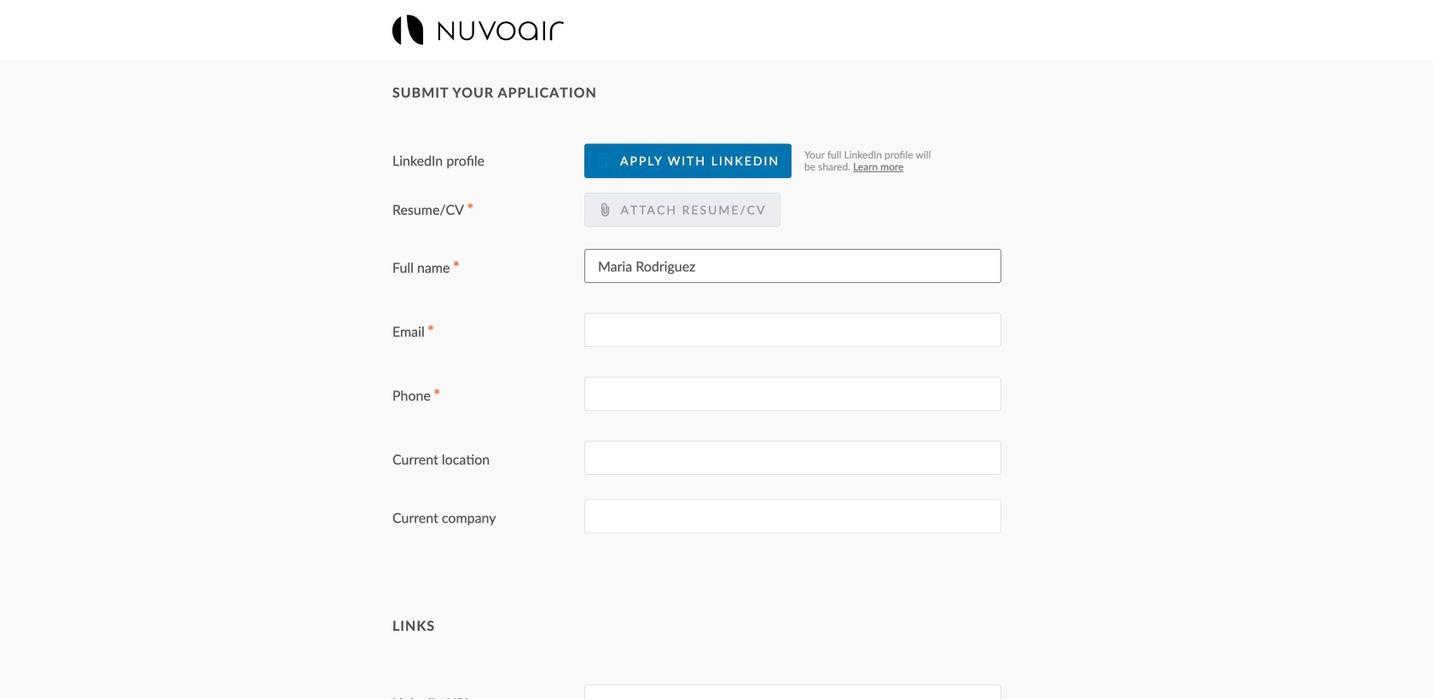 Task type: locate. For each thing, give the bounding box(es) containing it.
nuvoair logo image
[[392, 15, 564, 45]]

None text field
[[584, 377, 1002, 411], [584, 441, 1002, 475], [584, 377, 1002, 411], [584, 441, 1002, 475]]

None text field
[[584, 249, 1002, 283], [584, 500, 1002, 534], [584, 685, 1002, 700], [584, 249, 1002, 283], [584, 500, 1002, 534], [584, 685, 1002, 700]]

None email field
[[584, 313, 1002, 347]]



Task type: describe. For each thing, give the bounding box(es) containing it.
paperclip image
[[598, 203, 612, 217]]



Task type: vqa. For each thing, say whether or not it's contained in the screenshot.
email field
yes



